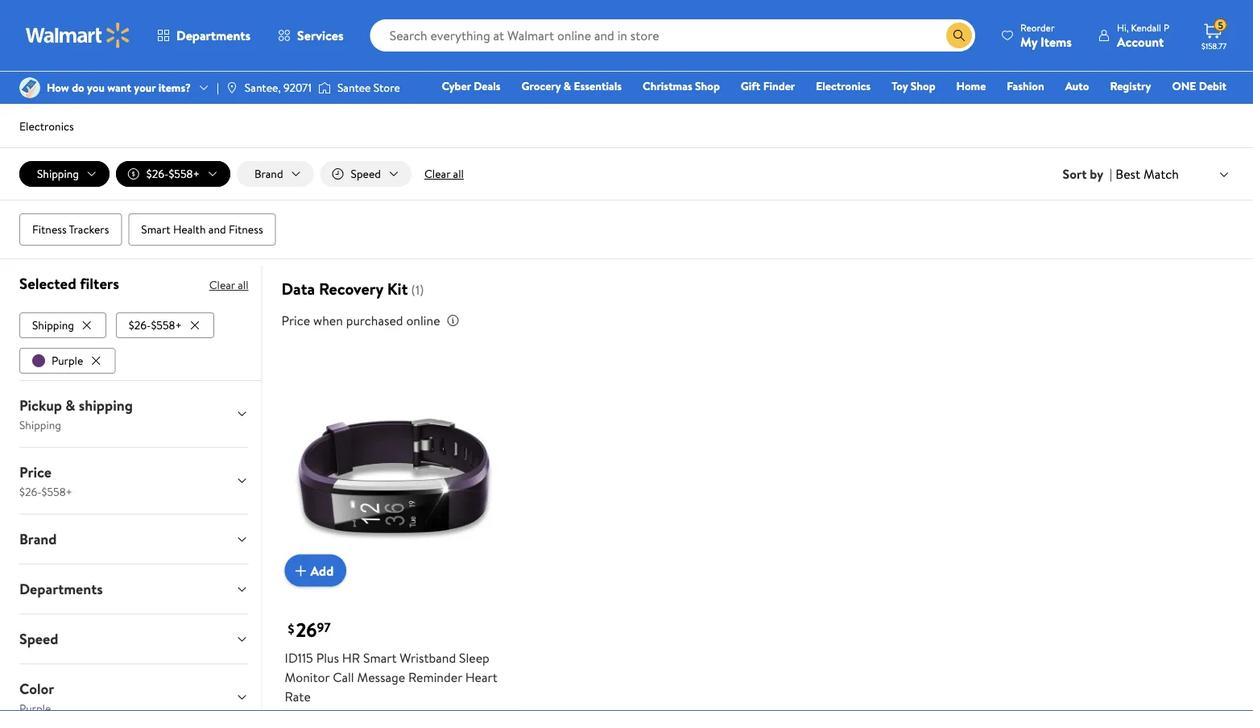 Task type: describe. For each thing, give the bounding box(es) containing it.
1 horizontal spatial departments
[[176, 27, 251, 44]]

toy shop
[[892, 78, 936, 94]]

Walmart Site-Wide search field
[[370, 19, 976, 52]]

brand inside sort and filter section element
[[255, 166, 283, 182]]

purchased
[[346, 312, 403, 330]]

price tab
[[6, 448, 262, 514]]

pickup & shipping shipping
[[19, 395, 133, 433]]

color tab
[[6, 665, 262, 711]]

best
[[1116, 165, 1141, 183]]

purple
[[52, 353, 83, 368]]

online
[[406, 312, 440, 330]]

add to cart image
[[291, 561, 311, 581]]

shop for toy shop
[[911, 78, 936, 94]]

departments tab
[[6, 565, 262, 614]]

account
[[1118, 33, 1164, 50]]

items?
[[158, 80, 191, 95]]

speed button inside sort and filter section element
[[320, 161, 412, 187]]

gift finder
[[741, 78, 795, 94]]

cyber deals
[[442, 78, 501, 94]]

0 vertical spatial smart
[[141, 222, 171, 237]]

hi,
[[1118, 21, 1129, 34]]

reorder
[[1021, 21, 1055, 34]]

your
[[134, 80, 156, 95]]

list containing shipping
[[19, 309, 249, 374]]

cyber deals link
[[435, 77, 508, 95]]

1 vertical spatial all
[[238, 277, 249, 293]]

| inside sort and filter section element
[[1110, 165, 1113, 183]]

1 vertical spatial departments button
[[6, 565, 262, 614]]

pickup & shipping tab
[[6, 381, 262, 447]]

1 vertical spatial brand button
[[6, 515, 262, 564]]

kit
[[387, 278, 408, 300]]

purple button
[[19, 348, 115, 374]]

price when purchased online
[[282, 312, 440, 330]]

0 vertical spatial brand button
[[237, 161, 314, 187]]

grocery & essentials link
[[515, 77, 629, 95]]

pickup
[[19, 395, 62, 416]]

$ 26 97
[[288, 617, 331, 644]]

0 vertical spatial departments button
[[143, 16, 264, 55]]

search icon image
[[953, 29, 966, 42]]

fitness trackers link
[[19, 214, 122, 246]]

color
[[19, 679, 54, 699]]

shipping inside dropdown button
[[37, 166, 79, 182]]

5
[[1219, 18, 1224, 32]]

home link
[[950, 77, 994, 95]]

essentials
[[574, 78, 622, 94]]

plus
[[316, 649, 339, 667]]

add
[[311, 562, 334, 580]]

deals
[[474, 78, 501, 94]]

home
[[957, 78, 986, 94]]

smart health and fitness
[[141, 222, 263, 237]]

purple list item
[[19, 345, 119, 374]]

0 horizontal spatial clear all button
[[209, 272, 249, 298]]

items
[[1041, 33, 1072, 50]]

you
[[87, 80, 105, 95]]

$26-$558+ inside button
[[129, 317, 182, 333]]

shipping
[[79, 395, 133, 416]]

$26- inside price $26-$558+
[[19, 484, 42, 499]]

sort
[[1063, 165, 1087, 183]]

$26- inside dropdown button
[[147, 166, 169, 182]]

0 horizontal spatial electronics link
[[19, 118, 74, 134]]

1 horizontal spatial electronics link
[[809, 77, 878, 95]]

auto link
[[1059, 77, 1097, 95]]

fitness trackers
[[32, 222, 109, 237]]

heart
[[466, 669, 498, 686]]

id115
[[285, 649, 313, 667]]

debit
[[1200, 78, 1227, 94]]

shipping button
[[19, 161, 109, 187]]

shipping list item
[[19, 309, 109, 338]]

best match button
[[1113, 163, 1234, 185]]

shipping button
[[19, 312, 106, 338]]

filters
[[80, 273, 119, 294]]

call
[[333, 669, 354, 686]]

kendall
[[1132, 21, 1162, 34]]

& for grocery
[[564, 78, 571, 94]]

0 horizontal spatial electronics
[[19, 118, 74, 134]]

applied filters section element
[[19, 273, 119, 294]]

recovery
[[319, 278, 384, 300]]

grocery
[[522, 78, 561, 94]]

rate
[[285, 688, 311, 706]]

message
[[357, 669, 405, 686]]

walmart image
[[26, 23, 131, 48]]

services button
[[264, 16, 357, 55]]

data recovery kit (1)
[[282, 278, 424, 300]]

smart health and fitness link
[[128, 214, 276, 246]]

$558+ inside dropdown button
[[169, 166, 200, 182]]

$26- inside button
[[129, 317, 151, 333]]

& for pickup
[[66, 395, 75, 416]]

selected
[[19, 273, 76, 294]]

wristband
[[400, 649, 456, 667]]

reorder my items
[[1021, 21, 1072, 50]]

santee
[[338, 80, 371, 95]]

reminder
[[409, 669, 462, 686]]

speed tab
[[6, 615, 262, 664]]

cyber
[[442, 78, 471, 94]]

one debit link
[[1165, 77, 1234, 95]]

match
[[1144, 165, 1180, 183]]

0 horizontal spatial |
[[217, 80, 219, 95]]

color button
[[6, 665, 262, 711]]



Task type: locate. For each thing, give the bounding box(es) containing it.
sort and filter section element
[[0, 148, 1254, 200]]

1 vertical spatial speed
[[19, 629, 58, 649]]

0 vertical spatial electronics link
[[809, 77, 878, 95]]

0 vertical spatial &
[[564, 78, 571, 94]]

brand button
[[237, 161, 314, 187], [6, 515, 262, 564]]

1 horizontal spatial speed button
[[320, 161, 412, 187]]

shipping up purple list item
[[32, 317, 74, 333]]

by
[[1090, 165, 1104, 183]]

1 vertical spatial electronics
[[19, 118, 74, 134]]

santee store
[[338, 80, 400, 95]]

clear all button inside sort and filter section element
[[418, 161, 470, 187]]

0 vertical spatial $26-
[[147, 166, 169, 182]]

electronics
[[816, 78, 871, 94], [19, 118, 74, 134]]

2 vertical spatial $558+
[[42, 484, 73, 499]]

1 horizontal spatial clear all
[[425, 166, 464, 182]]

departments button up speed tab
[[6, 565, 262, 614]]

speed inside tab
[[19, 629, 58, 649]]

brand inside tab
[[19, 529, 57, 549]]

0 horizontal spatial smart
[[141, 222, 171, 237]]

gift finder link
[[734, 77, 803, 95]]

2 vertical spatial shipping
[[19, 417, 61, 433]]

0 vertical spatial all
[[453, 166, 464, 182]]

auto
[[1066, 78, 1090, 94]]

electronics link down the how
[[19, 118, 74, 134]]

1 vertical spatial |
[[1110, 165, 1113, 183]]

one
[[1173, 78, 1197, 94]]

0 vertical spatial clear all
[[425, 166, 464, 182]]

want
[[107, 80, 131, 95]]

shipping inside button
[[32, 317, 74, 333]]

health
[[173, 222, 206, 237]]

brand
[[255, 166, 283, 182], [19, 529, 57, 549]]

$26-
[[147, 166, 169, 182], [129, 317, 151, 333], [19, 484, 42, 499]]

0 horizontal spatial speed button
[[6, 615, 262, 664]]

1 horizontal spatial brand
[[255, 166, 283, 182]]

how do you want your items?
[[47, 80, 191, 95]]

fitness right and
[[229, 222, 263, 237]]

& right pickup
[[66, 395, 75, 416]]

0 horizontal spatial shop
[[695, 78, 720, 94]]

1 vertical spatial smart
[[363, 649, 397, 667]]

hi, kendall p account
[[1118, 21, 1170, 50]]

1 fitness from the left
[[32, 222, 67, 237]]

1 vertical spatial electronics link
[[19, 118, 74, 134]]

price for $26-
[[19, 462, 51, 482]]

smart left 'health'
[[141, 222, 171, 237]]

0 vertical spatial price
[[282, 312, 310, 330]]

 image left the how
[[19, 77, 40, 98]]

& right grocery
[[564, 78, 571, 94]]

2 fitness from the left
[[229, 222, 263, 237]]

santee,
[[245, 80, 281, 95]]

hr
[[342, 649, 360, 667]]

0 vertical spatial speed
[[351, 166, 381, 182]]

p
[[1164, 21, 1170, 34]]

0 vertical spatial speed button
[[320, 161, 412, 187]]

christmas shop link
[[636, 77, 727, 95]]

fashion link
[[1000, 77, 1052, 95]]

0 horizontal spatial brand
[[19, 529, 57, 549]]

data
[[282, 278, 315, 300]]

price
[[282, 312, 310, 330], [19, 462, 51, 482]]

1 vertical spatial departments
[[19, 579, 103, 599]]

shipping inside pickup & shipping shipping
[[19, 417, 61, 433]]

1 vertical spatial clear all
[[209, 277, 249, 293]]

$558+
[[169, 166, 200, 182], [151, 317, 182, 333], [42, 484, 73, 499]]

1 horizontal spatial |
[[1110, 165, 1113, 183]]

1 vertical spatial shipping
[[32, 317, 74, 333]]

0 vertical spatial electronics
[[816, 78, 871, 94]]

0 vertical spatial departments
[[176, 27, 251, 44]]

2 shop from the left
[[911, 78, 936, 94]]

0 horizontal spatial all
[[238, 277, 249, 293]]

0 vertical spatial shipping
[[37, 166, 79, 182]]

speed button
[[320, 161, 412, 187], [6, 615, 262, 664]]

and
[[209, 222, 226, 237]]

1 vertical spatial price
[[19, 462, 51, 482]]

| right by
[[1110, 165, 1113, 183]]

|
[[217, 80, 219, 95], [1110, 165, 1113, 183]]

services
[[297, 27, 344, 44]]

price inside price $26-$558+
[[19, 462, 51, 482]]

 image
[[19, 77, 40, 98], [318, 80, 331, 96]]

$158.77
[[1202, 40, 1227, 51]]

one debit walmart+
[[1173, 78, 1227, 116]]

electronics link left toy
[[809, 77, 878, 95]]

0 horizontal spatial clear
[[209, 277, 235, 293]]

$26-$558+ button
[[116, 312, 214, 338]]

grocery & essentials
[[522, 78, 622, 94]]

0 horizontal spatial  image
[[19, 77, 40, 98]]

departments
[[176, 27, 251, 44], [19, 579, 103, 599]]

clear for left "clear all" button
[[209, 277, 235, 293]]

1 horizontal spatial electronics
[[816, 78, 871, 94]]

0 vertical spatial clear
[[425, 166, 451, 182]]

speed inside sort and filter section element
[[351, 166, 381, 182]]

clear inside sort and filter section element
[[425, 166, 451, 182]]

shipping up fitness trackers
[[37, 166, 79, 182]]

 image right 92071
[[318, 80, 331, 96]]

departments inside tab
[[19, 579, 103, 599]]

1 horizontal spatial clear all button
[[418, 161, 470, 187]]

how
[[47, 80, 69, 95]]

clear all for left "clear all" button
[[209, 277, 249, 293]]

1 vertical spatial clear
[[209, 277, 235, 293]]

1 horizontal spatial price
[[282, 312, 310, 330]]

clear all inside button
[[425, 166, 464, 182]]

 image
[[225, 81, 238, 94]]

0 vertical spatial |
[[217, 80, 219, 95]]

97
[[317, 619, 331, 637]]

1 vertical spatial $26-
[[129, 317, 151, 333]]

1 horizontal spatial shop
[[911, 78, 936, 94]]

fashion
[[1007, 78, 1045, 94]]

0 horizontal spatial departments
[[19, 579, 103, 599]]

best match
[[1116, 165, 1180, 183]]

0 vertical spatial clear all button
[[418, 161, 470, 187]]

0 vertical spatial $558+
[[169, 166, 200, 182]]

92071
[[284, 80, 312, 95]]

1 horizontal spatial fitness
[[229, 222, 263, 237]]

$26-$558+ inside dropdown button
[[147, 166, 200, 182]]

list
[[19, 309, 249, 374]]

when
[[313, 312, 343, 330]]

christmas shop
[[643, 78, 720, 94]]

selected filters
[[19, 273, 119, 294]]

0 vertical spatial $26-$558+
[[147, 166, 200, 182]]

price down data
[[282, 312, 310, 330]]

walmart+
[[1179, 101, 1227, 116]]

0 vertical spatial brand
[[255, 166, 283, 182]]

1 vertical spatial brand
[[19, 529, 57, 549]]

electronics link
[[809, 77, 878, 95], [19, 118, 74, 134]]

fitness left trackers
[[32, 222, 67, 237]]

Search search field
[[370, 19, 976, 52]]

shipping down pickup
[[19, 417, 61, 433]]

price for when
[[282, 312, 310, 330]]

1 horizontal spatial smart
[[363, 649, 397, 667]]

0 horizontal spatial fitness
[[32, 222, 67, 237]]

1 horizontal spatial speed
[[351, 166, 381, 182]]

0 horizontal spatial price
[[19, 462, 51, 482]]

$26-$558+
[[147, 166, 200, 182], [129, 317, 182, 333]]

0 horizontal spatial speed
[[19, 629, 58, 649]]

 image for santee store
[[318, 80, 331, 96]]

 image for how do you want your items?
[[19, 77, 40, 98]]

1 vertical spatial speed button
[[6, 615, 262, 664]]

shop for christmas shop
[[695, 78, 720, 94]]

1 vertical spatial $26-$558+
[[129, 317, 182, 333]]

my
[[1021, 33, 1038, 50]]

26
[[296, 617, 317, 644]]

departments button up items?
[[143, 16, 264, 55]]

& inside pickup & shipping shipping
[[66, 395, 75, 416]]

toy
[[892, 78, 908, 94]]

$558+ inside button
[[151, 317, 182, 333]]

2 vertical spatial $26-
[[19, 484, 42, 499]]

electronics left toy
[[816, 78, 871, 94]]

0 horizontal spatial clear all
[[209, 277, 249, 293]]

id115 plus hr smart wristband sleep monitor call message reminder heart rate
[[285, 649, 498, 706]]

brand tab
[[6, 515, 262, 564]]

clear all button
[[418, 161, 470, 187], [209, 272, 249, 298]]

do
[[72, 80, 84, 95]]

1 vertical spatial &
[[66, 395, 75, 416]]

all inside sort and filter section element
[[453, 166, 464, 182]]

smart up message in the left bottom of the page
[[363, 649, 397, 667]]

$26-$558+ list item
[[116, 309, 217, 338]]

fitness
[[32, 222, 67, 237], [229, 222, 263, 237]]

1 horizontal spatial  image
[[318, 80, 331, 96]]

clear for "clear all" button inside sort and filter section element
[[425, 166, 451, 182]]

smart inside id115 plus hr smart wristband sleep monitor call message reminder heart rate
[[363, 649, 397, 667]]

finder
[[764, 78, 795, 94]]

legal information image
[[447, 314, 460, 327]]

1 vertical spatial clear all button
[[209, 272, 249, 298]]

shop
[[695, 78, 720, 94], [911, 78, 936, 94]]

gift
[[741, 78, 761, 94]]

1 horizontal spatial clear
[[425, 166, 451, 182]]

store
[[374, 80, 400, 95]]

(1)
[[411, 281, 424, 299]]

walmart+ link
[[1172, 100, 1234, 117]]

monitor
[[285, 669, 330, 686]]

1 shop from the left
[[695, 78, 720, 94]]

$26-$558+ button
[[116, 161, 230, 187]]

1 vertical spatial $558+
[[151, 317, 182, 333]]

christmas
[[643, 78, 693, 94]]

1 horizontal spatial all
[[453, 166, 464, 182]]

$558+ inside price $26-$558+
[[42, 484, 73, 499]]

shop right toy
[[911, 78, 936, 94]]

id115 plus hr smart wristband sleep monitor call message reminder heart rate image
[[285, 359, 501, 574]]

1 horizontal spatial &
[[564, 78, 571, 94]]

departments button
[[143, 16, 264, 55], [6, 565, 262, 614]]

registry
[[1111, 78, 1152, 94]]

trackers
[[69, 222, 109, 237]]

0 horizontal spatial &
[[66, 395, 75, 416]]

add button
[[285, 555, 347, 587]]

price $26-$558+
[[19, 462, 73, 499]]

clear all for "clear all" button inside sort and filter section element
[[425, 166, 464, 182]]

&
[[564, 78, 571, 94], [66, 395, 75, 416]]

price down pickup
[[19, 462, 51, 482]]

$
[[288, 620, 295, 638]]

electronics down the how
[[19, 118, 74, 134]]

| right items?
[[217, 80, 219, 95]]

sort by |
[[1063, 165, 1113, 183]]

toy shop link
[[885, 77, 943, 95]]

shop right christmas
[[695, 78, 720, 94]]



Task type: vqa. For each thing, say whether or not it's contained in the screenshot.
'Add' associated with Equate Multi-Purpose Hot or Cold Gel Bead Pack, 4.5" x 7.75" Image add to cart icon
no



